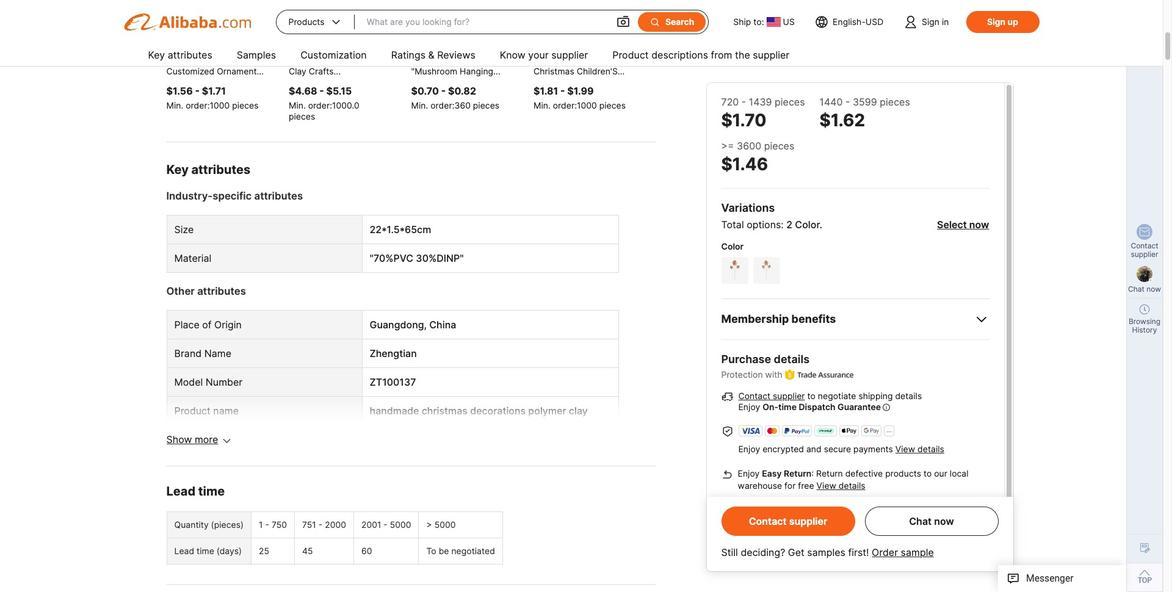 Task type: describe. For each thing, give the bounding box(es) containing it.
: for $1.56
[[207, 100, 210, 111]]

contact inside button
[[749, 515, 787, 528]]

name
[[213, 405, 239, 417]]

customization link
[[301, 44, 367, 68]]

pieces inside $1.56 - $1.71 min. order : 1000 pieces
[[232, 100, 259, 111]]

0 vertical spatial time
[[779, 402, 797, 412]]

1 vertical spatial contact
[[739, 391, 771, 401]]

.
[[820, 219, 823, 231]]

1000 inside $0.71 - $0.78 1000 pieces
[[700, 100, 720, 111]]

reviews
[[437, 49, 476, 61]]

decorations
[[470, 405, 526, 417]]

&
[[428, 49, 435, 61]]

local
[[950, 468, 969, 479]]

720 - 1439 pieces $1.70
[[722, 96, 805, 131]]

contact supplier button
[[722, 507, 855, 536]]

360
[[455, 100, 471, 111]]

$1.81 - $1.99 min. order : 1000 pieces
[[534, 85, 626, 111]]

return inside : return defective products to our local warehouse for free
[[817, 468, 843, 479]]

$5.15
[[326, 85, 352, 97]]

guangdong,
[[370, 319, 427, 331]]

pieces inside 720 - 1439 pieces $1.70
[[775, 96, 805, 108]]

sign in
[[922, 16, 949, 27]]

pieces inside '$0.70 - $0.82 min. order : 360 pieces'
[[473, 100, 500, 111]]

products
[[886, 468, 922, 479]]

supplier inside button
[[789, 515, 828, 528]]

: for $1.81
[[575, 100, 577, 111]]

1 vertical spatial view
[[817, 481, 837, 491]]

chat inside button
[[909, 515, 932, 528]]

(days)
[[217, 546, 242, 557]]

time for lead time
[[198, 485, 225, 499]]

- for $4.68 - $5.15
[[320, 85, 324, 97]]

secure
[[824, 444, 851, 454]]

- for 2001 - 5000
[[384, 520, 388, 530]]

: for $0.70
[[452, 100, 455, 111]]

1
[[259, 520, 263, 530]]

arrow left image
[[174, 23, 184, 35]]

moq
[[174, 434, 198, 446]]

What are you looking for? text field
[[367, 11, 604, 33]]

be
[[439, 546, 449, 557]]

model
[[174, 376, 203, 389]]

product for product descriptions from the supplier
[[613, 49, 649, 61]]

- for 720 - 1439 pieces $1.70
[[742, 96, 746, 108]]

with
[[766, 369, 783, 380]]

to
[[427, 546, 436, 557]]

view details
[[817, 481, 866, 491]]

origin
[[214, 319, 242, 331]]

751 - 2000
[[302, 520, 346, 530]]

your
[[528, 49, 549, 61]]

1 horizontal spatial chat
[[1129, 285, 1145, 294]]

on-
[[763, 402, 779, 412]]

details right shipping
[[896, 391, 922, 401]]

: inside : return defective products to our local warehouse for free
[[812, 468, 814, 479]]

contact supplier to negotiate shipping details
[[739, 391, 922, 401]]

order for $0.70
[[431, 100, 452, 111]]

0 vertical spatial view
[[896, 444, 915, 454]]

from
[[711, 49, 733, 61]]

45
[[302, 546, 313, 557]]

industry-specific attributes
[[166, 190, 303, 202]]

guangdong, china
[[370, 319, 456, 331]]

know your supplier
[[500, 49, 588, 61]]

handmade
[[370, 405, 419, 417]]

up
[[1008, 16, 1019, 27]]

in
[[942, 16, 949, 27]]

3599
[[853, 96, 877, 108]]

1 5000 from the left
[[390, 520, 411, 530]]

handmade christmas decorations polymer clay
[[370, 405, 588, 417]]

quantity (pieces)
[[174, 520, 244, 530]]

enjoy on-time dispatch guarantee
[[739, 402, 881, 412]]

now inside button
[[934, 515, 954, 528]]

brand name
[[174, 348, 231, 360]]

1 return from the left
[[784, 468, 812, 479]]

other attributes
[[166, 285, 246, 298]]

sign for sign up
[[988, 16, 1006, 27]]

0 vertical spatial now
[[970, 219, 990, 231]]

"70%pvc
[[370, 252, 413, 265]]

brand
[[174, 348, 202, 360]]

show
[[166, 434, 192, 446]]

total
[[722, 219, 744, 231]]

industry-
[[166, 190, 213, 202]]

>= 3600 pieces $1.46
[[722, 140, 795, 175]]

- for $1.56 - $1.71 min. order : 1000 pieces
[[195, 85, 200, 97]]

prompt image
[[883, 402, 890, 414]]

$1.99
[[568, 85, 594, 97]]

show more
[[166, 434, 218, 446]]

polymer
[[528, 405, 566, 417]]

"70%pvc 30%dinp"
[[370, 252, 464, 265]]

- for 1440 - 3599 pieces $1.62
[[846, 96, 850, 108]]

protection with
[[722, 369, 783, 380]]

60
[[361, 546, 372, 557]]

sign up
[[988, 16, 1019, 27]]

product for product name
[[174, 405, 211, 417]]

0 vertical spatial to
[[808, 391, 816, 401]]

22*1.5*65cm
[[370, 224, 431, 236]]

0 vertical spatial contact
[[1131, 241, 1159, 250]]

$0.70 - $0.82 min. order : 360 pieces
[[411, 85, 500, 111]]

$0.71
[[656, 85, 682, 97]]

membership benefits
[[722, 313, 836, 325]]

know
[[500, 49, 526, 61]]

enjoy for enjoy encrypted and secure payments view details
[[739, 444, 760, 454]]

pieces inside the >= 3600 pieces $1.46
[[764, 140, 795, 152]]

negotiated
[[452, 546, 495, 557]]

chat now button
[[865, 507, 999, 536]]

easy
[[762, 468, 782, 479]]

1440 - 3599 pieces $1.62
[[820, 96, 910, 131]]

$4.68 - $5.15
[[289, 85, 352, 97]]

arrow right image
[[639, 23, 649, 35]]

1000.0
[[332, 100, 359, 111]]

- for 751 - 2000
[[319, 520, 323, 530]]

0 vertical spatial key attributes
[[148, 49, 212, 61]]

specific
[[213, 190, 252, 202]]

guarantee
[[838, 402, 881, 412]]

(pieces)
[[211, 520, 244, 530]]

contact supplier inside button
[[749, 515, 828, 528]]

: down $5.15
[[330, 100, 332, 111]]

sample
[[901, 547, 934, 559]]

- for 1 - 750
[[265, 520, 269, 530]]

30%dinp"
[[416, 252, 464, 265]]

>=
[[722, 140, 734, 152]]

select now
[[937, 219, 990, 231]]

ratings & reviews
[[391, 49, 476, 61]]

encrypted
[[763, 444, 804, 454]]


[[650, 16, 661, 27]]

to be negotiated
[[427, 546, 495, 557]]

christmas
[[422, 405, 468, 417]]

place of origin
[[174, 319, 242, 331]]

product name
[[174, 405, 239, 417]]



Task type: locate. For each thing, give the bounding box(es) containing it.
min. down $1.81
[[534, 100, 551, 111]]

enjoy left "encrypted"
[[739, 444, 760, 454]]

supplier inside contact supplier
[[1131, 250, 1159, 259]]

750
[[272, 520, 287, 530]]

model number
[[174, 376, 243, 389]]

shipping
[[859, 391, 893, 401]]

order inside '$0.70 - $0.82 min. order : 360 pieces'
[[431, 100, 452, 111]]

zhengtian
[[370, 348, 417, 360]]

order inside $1.81 - $1.99 min. order : 1000 pieces
[[553, 100, 575, 111]]


[[330, 16, 342, 28]]

> 5000
[[427, 520, 456, 530]]

- left $1.71
[[195, 85, 200, 97]]

- inside $0.71 - $0.78 1000 pieces
[[685, 85, 689, 97]]

0 horizontal spatial contact supplier
[[749, 515, 828, 528]]

1439
[[749, 96, 772, 108]]

0 vertical spatial contact supplier
[[1131, 241, 1159, 259]]

sign left 'up' at the top
[[988, 16, 1006, 27]]

- right 1440
[[846, 96, 850, 108]]

ratings & reviews link
[[391, 44, 476, 68]]

free
[[798, 481, 814, 491]]

order
[[872, 547, 898, 559]]

deciding?
[[741, 547, 786, 559]]

1 horizontal spatial contact supplier
[[1131, 241, 1159, 259]]

1 vertical spatial contact supplier
[[749, 515, 828, 528]]

- right 720
[[742, 96, 746, 108]]

1000 down $0.78
[[700, 100, 720, 111]]

chat now inside button
[[909, 515, 954, 528]]

min. down $0.70
[[411, 100, 428, 111]]

2 horizontal spatial now
[[1147, 285, 1162, 294]]

 search
[[650, 16, 694, 27]]

2 vertical spatial now
[[934, 515, 954, 528]]

material
[[174, 252, 212, 265]]

3 order from the left
[[431, 100, 452, 111]]

- right $1.81
[[561, 85, 565, 97]]

3 1000 from the left
[[700, 100, 720, 111]]

2 sign from the left
[[988, 16, 1006, 27]]

25
[[259, 546, 269, 557]]

zt100137
[[370, 376, 416, 389]]

order for $1.56
[[186, 100, 207, 111]]

1 1000 from the left
[[210, 100, 230, 111]]

purchase
[[722, 353, 771, 366]]

0 vertical spatial chat now
[[1129, 285, 1162, 294]]

1000 inside $1.81 - $1.99 min. order : 1000 pieces
[[577, 100, 597, 111]]

view right free
[[817, 481, 837, 491]]

1 vertical spatial now
[[1147, 285, 1162, 294]]

lead for lead time (days)
[[174, 546, 194, 557]]

$0.71 - $0.78 1000 pieces
[[656, 85, 748, 111]]

1 horizontal spatial 1000
[[577, 100, 597, 111]]

4 order from the left
[[553, 100, 575, 111]]

- inside 720 - 1439 pieces $1.70
[[742, 96, 746, 108]]

china
[[429, 319, 456, 331]]

supplier
[[552, 49, 588, 61], [753, 49, 790, 61], [1131, 250, 1159, 259], [773, 391, 805, 401], [789, 515, 828, 528]]

0 horizontal spatial color
[[722, 241, 744, 252]]

time for lead time (days)
[[197, 546, 214, 557]]

samples
[[808, 547, 846, 559]]

order for $1.81
[[553, 100, 575, 111]]

: down $1.99 on the top of the page
[[575, 100, 577, 111]]

: down "$0.82"
[[452, 100, 455, 111]]

pieces inside 1000.0 pieces
[[289, 111, 315, 122]]

lead down quantity
[[174, 546, 194, 557]]

descriptions
[[652, 49, 708, 61]]

chat now up sample
[[909, 515, 954, 528]]

color
[[795, 219, 820, 231], [722, 241, 744, 252]]

now down our
[[934, 515, 954, 528]]

arrow down image
[[223, 436, 230, 447]]

return up for
[[784, 468, 812, 479]]

1000 down $1.99 on the top of the page
[[577, 100, 597, 111]]

still
[[722, 547, 738, 559]]

order down $1.56
[[186, 100, 207, 111]]

min. down $1.56
[[166, 100, 183, 111]]

0 horizontal spatial chat now
[[909, 515, 954, 528]]

to:
[[754, 16, 764, 27]]

to inside : return defective products to our local warehouse for free
[[924, 468, 932, 479]]

2000
[[325, 520, 346, 530]]

view
[[896, 444, 915, 454], [817, 481, 837, 491]]

sign left the "in"
[[922, 16, 940, 27]]

key attributes down arrow left icon
[[148, 49, 212, 61]]

: up free
[[812, 468, 814, 479]]

order inside $1.56 - $1.71 min. order : 1000 pieces
[[186, 100, 207, 111]]

pieces inside 1440 - 3599 pieces $1.62
[[880, 96, 910, 108]]

now up browsing
[[1147, 285, 1162, 294]]

membership
[[722, 313, 789, 325]]

2 min. from the left
[[289, 100, 306, 111]]

1 vertical spatial color
[[722, 241, 744, 252]]

details up with
[[774, 353, 810, 366]]

min. order :
[[289, 100, 332, 111]]

order
[[186, 100, 207, 111], [308, 100, 330, 111], [431, 100, 452, 111], [553, 100, 575, 111]]

0 horizontal spatial view
[[817, 481, 837, 491]]

dispatch
[[799, 402, 836, 412]]

min. for $1.81 - $1.99
[[534, 100, 551, 111]]

key attributes link
[[148, 44, 212, 68]]

1 horizontal spatial color
[[795, 219, 820, 231]]

1000 inside $1.56 - $1.71 min. order : 1000 pieces
[[210, 100, 230, 111]]

1 horizontal spatial key
[[166, 163, 189, 177]]

color down total
[[722, 241, 744, 252]]

2 vertical spatial contact
[[749, 515, 787, 528]]

0 horizontal spatial 5000
[[390, 520, 411, 530]]

2 return from the left
[[817, 468, 843, 479]]

lead time
[[166, 485, 225, 499]]

2
[[787, 219, 793, 231]]

$0.78
[[691, 85, 719, 97]]

$4.68
[[289, 85, 317, 97]]

order down "$4.68 - $5.15"
[[308, 100, 330, 111]]

protection
[[722, 369, 763, 380]]

min. inside '$0.70 - $0.82 min. order : 360 pieces'
[[411, 100, 428, 111]]

1 vertical spatial enjoy
[[739, 444, 760, 454]]

to left our
[[924, 468, 932, 479]]

search
[[666, 16, 694, 27]]

2 5000 from the left
[[435, 520, 456, 530]]

more
[[195, 434, 218, 446]]

1 vertical spatial product
[[174, 405, 211, 417]]

1 vertical spatial key attributes
[[166, 163, 251, 177]]

- right 1
[[265, 520, 269, 530]]

0 horizontal spatial sign
[[922, 16, 940, 27]]

$1.70
[[722, 110, 767, 131]]

pieces inside $0.71 - $0.78 1000 pieces
[[722, 100, 748, 111]]

details down defective
[[839, 481, 866, 491]]

1 horizontal spatial product
[[613, 49, 649, 61]]

now right select
[[970, 219, 990, 231]]

- right $0.70
[[441, 85, 446, 97]]

1000.0 pieces
[[289, 100, 359, 122]]

browsing history
[[1129, 317, 1161, 335]]

product
[[613, 49, 649, 61], [174, 405, 211, 417]]

order down $1.99 on the top of the page
[[553, 100, 575, 111]]

5000 left >
[[390, 520, 411, 530]]

product down arrow right image
[[613, 49, 649, 61]]

5000 right >
[[435, 520, 456, 530]]

attributes up specific
[[191, 163, 251, 177]]

min. inside $1.56 - $1.71 min. order : 1000 pieces
[[166, 100, 183, 111]]

color right 2 at right top
[[795, 219, 820, 231]]

1 vertical spatial to
[[924, 468, 932, 479]]

2001 - 5000
[[361, 520, 411, 530]]

1 vertical spatial lead
[[174, 546, 194, 557]]

1000 for $1.56 - $1.71
[[210, 100, 230, 111]]

0 horizontal spatial 1000
[[210, 100, 230, 111]]

-
[[195, 85, 200, 97], [320, 85, 324, 97], [441, 85, 446, 97], [561, 85, 565, 97], [685, 85, 689, 97], [742, 96, 746, 108], [846, 96, 850, 108], [265, 520, 269, 530], [319, 520, 323, 530], [384, 520, 388, 530]]

show more link
[[166, 433, 218, 447]]

2 1000 from the left
[[577, 100, 597, 111]]

0 vertical spatial key
[[148, 49, 165, 61]]

1 horizontal spatial view
[[896, 444, 915, 454]]

key inside key attributes link
[[148, 49, 165, 61]]

: down $1.71
[[207, 100, 210, 111]]

- inside $1.56 - $1.71 min. order : 1000 pieces
[[195, 85, 200, 97]]

2 vertical spatial time
[[197, 546, 214, 557]]

0 horizontal spatial chat
[[909, 515, 932, 528]]

time
[[779, 402, 797, 412], [198, 485, 225, 499], [197, 546, 214, 557]]

enjoy up warehouse
[[738, 468, 760, 479]]

0 vertical spatial lead
[[166, 485, 195, 499]]

time left (days)
[[197, 546, 214, 557]]

details
[[774, 353, 810, 366], [896, 391, 922, 401], [918, 444, 945, 454], [839, 481, 866, 491]]

negotiate
[[818, 391, 857, 401]]

- inside '$0.70 - $0.82 min. order : 360 pieces'
[[441, 85, 446, 97]]

1 horizontal spatial to
[[924, 468, 932, 479]]

select now link
[[937, 219, 990, 231]]

enjoy left on-
[[739, 402, 760, 412]]

: inside $1.56 - $1.71 min. order : 1000 pieces
[[207, 100, 210, 111]]

1 horizontal spatial now
[[970, 219, 990, 231]]

ship
[[734, 16, 751, 27]]

0 horizontal spatial key
[[148, 49, 165, 61]]

attributes down arrow left icon
[[168, 49, 212, 61]]

time left the dispatch
[[779, 402, 797, 412]]

chat now up browsing
[[1129, 285, 1162, 294]]

2 horizontal spatial 1000
[[700, 100, 720, 111]]

- for $0.71 - $0.78 1000 pieces
[[685, 85, 689, 97]]

1000
[[210, 100, 230, 111], [577, 100, 597, 111], [700, 100, 720, 111]]

defective
[[846, 468, 883, 479]]

4 min. from the left
[[534, 100, 551, 111]]

: inside $1.81 - $1.99 min. order : 1000 pieces
[[575, 100, 577, 111]]

contact supplier
[[1131, 241, 1159, 259], [749, 515, 828, 528]]

pieces inside $1.81 - $1.99 min. order : 1000 pieces
[[599, 100, 626, 111]]

1 horizontal spatial sign
[[988, 16, 1006, 27]]

lead for lead time
[[166, 485, 195, 499]]

1 sign from the left
[[922, 16, 940, 27]]

1 min. from the left
[[166, 100, 183, 111]]

order left the '360'
[[431, 100, 452, 111]]

1 vertical spatial chat now
[[909, 515, 954, 528]]

- left $5.15
[[320, 85, 324, 97]]

product up show more link
[[174, 405, 211, 417]]

details up our
[[918, 444, 945, 454]]

payments
[[854, 444, 893, 454]]

key
[[148, 49, 165, 61], [166, 163, 189, 177]]

attributes up origin
[[197, 285, 246, 298]]

min. for $1.56 - $1.71
[[166, 100, 183, 111]]

1 horizontal spatial return
[[817, 468, 843, 479]]

$1.56 - $1.71 min. order : 1000 pieces
[[166, 85, 259, 111]]

size
[[174, 224, 194, 236]]

time up quantity (pieces)
[[198, 485, 225, 499]]

- right "2001"
[[384, 520, 388, 530]]

lead up quantity
[[166, 485, 195, 499]]

to up enjoy on-time dispatch guarantee
[[808, 391, 816, 401]]

get
[[788, 547, 805, 559]]

2 order from the left
[[308, 100, 330, 111]]

2 vertical spatial enjoy
[[738, 468, 760, 479]]

samples link
[[237, 44, 276, 68]]

- for $1.81 - $1.99 min. order : 1000 pieces
[[561, 85, 565, 97]]

: inside '$0.70 - $0.82 min. order : 360 pieces'
[[452, 100, 455, 111]]

- right 751
[[319, 520, 323, 530]]

1 order from the left
[[186, 100, 207, 111]]

751
[[302, 520, 316, 530]]

return up view details
[[817, 468, 843, 479]]

0 vertical spatial color
[[795, 219, 820, 231]]

product descriptions from the supplier link
[[613, 44, 790, 68]]

enjoy easy return
[[738, 468, 812, 479]]

1 vertical spatial time
[[198, 485, 225, 499]]

0 vertical spatial chat
[[1129, 285, 1145, 294]]

1 horizontal spatial chat now
[[1129, 285, 1162, 294]]

number
[[206, 376, 243, 389]]

min. down $4.68
[[289, 100, 306, 111]]

0 horizontal spatial to
[[808, 391, 816, 401]]

0 horizontal spatial return
[[784, 468, 812, 479]]

chat up browsing
[[1129, 285, 1145, 294]]

1 vertical spatial chat
[[909, 515, 932, 528]]

total options: 2 color .
[[722, 219, 823, 231]]

attributes right specific
[[254, 190, 303, 202]]

order sample link
[[872, 547, 934, 559]]

···
[[887, 428, 892, 436]]

1 vertical spatial key
[[166, 163, 189, 177]]

0 vertical spatial product
[[613, 49, 649, 61]]

- inside 1440 - 3599 pieces $1.62
[[846, 96, 850, 108]]

enjoy for enjoy easy return
[[738, 468, 760, 479]]

3 min. from the left
[[411, 100, 428, 111]]

1 horizontal spatial 5000
[[435, 520, 456, 530]]

$1.81
[[534, 85, 558, 97]]

1000 down $1.71
[[210, 100, 230, 111]]

sign for sign in
[[922, 16, 940, 27]]

chat up sample
[[909, 515, 932, 528]]


[[616, 15, 631, 29]]

customization
[[301, 49, 367, 61]]

3600
[[737, 140, 762, 152]]

key attributes up industry-
[[166, 163, 251, 177]]

history
[[1133, 325, 1157, 335]]

min. for $0.70 - $0.82
[[411, 100, 428, 111]]

min. inside $1.81 - $1.99 min. order : 1000 pieces
[[534, 100, 551, 111]]

0 vertical spatial enjoy
[[739, 402, 760, 412]]

$0.70
[[411, 85, 439, 97]]

0 horizontal spatial now
[[934, 515, 954, 528]]

view up products
[[896, 444, 915, 454]]

1000 for $1.81 - $1.99
[[577, 100, 597, 111]]

- right the $0.71
[[685, 85, 689, 97]]

0 horizontal spatial product
[[174, 405, 211, 417]]

warehouse
[[738, 481, 782, 491]]

- inside $1.81 - $1.99 min. order : 1000 pieces
[[561, 85, 565, 97]]

- for $0.70 - $0.82 min. order : 360 pieces
[[441, 85, 446, 97]]

english-usd
[[833, 16, 884, 27]]

enjoy for enjoy on-time dispatch guarantee
[[739, 402, 760, 412]]



Task type: vqa. For each thing, say whether or not it's contained in the screenshot.


